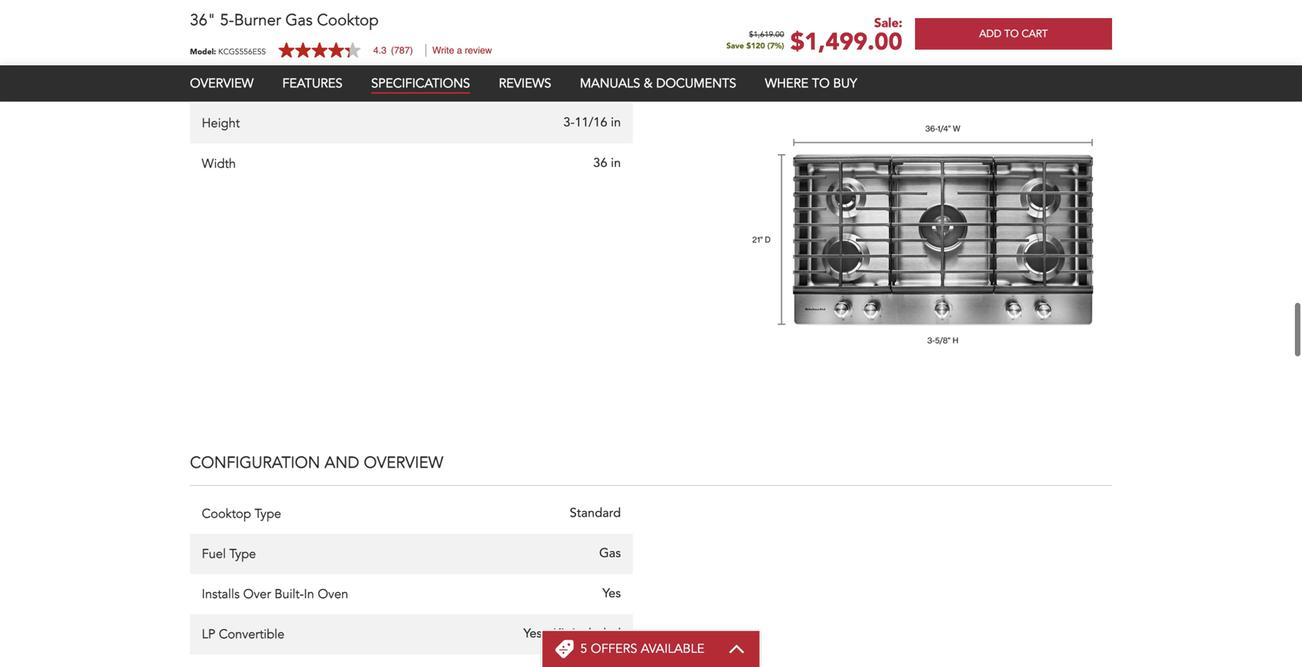 Task type: vqa. For each thing, say whether or not it's contained in the screenshot.
White image
no



Task type: locate. For each thing, give the bounding box(es) containing it.
1 horizontal spatial cooktop
[[317, 9, 379, 31]]

a
[[457, 45, 462, 56]]

save
[[726, 41, 744, 51]]

in for depth
[[611, 77, 621, 90]]

yes left -
[[524, 629, 542, 641]]

in
[[611, 77, 621, 90], [611, 117, 621, 130], [611, 157, 621, 170]]

gas down standard
[[599, 548, 621, 561]]

1 vertical spatial yes
[[524, 629, 542, 641]]

5
[[580, 641, 587, 658]]

0 vertical spatial type
[[255, 506, 281, 523]]

36"
[[190, 9, 216, 31]]

gas right burner
[[285, 9, 313, 31]]

4.3 (787)
[[373, 45, 413, 56]]

1 in from the top
[[611, 77, 621, 90]]

1 horizontal spatial yes
[[602, 588, 621, 601]]

built-
[[274, 586, 304, 603]]

$120
[[746, 41, 765, 51]]

0 horizontal spatial cooktop
[[202, 506, 251, 523]]

1 vertical spatial cooktop
[[202, 506, 251, 523]]

kit
[[553, 629, 569, 641]]

gas
[[285, 9, 313, 31], [599, 548, 621, 561]]

features link
[[282, 75, 343, 92]]

in right 21
[[611, 77, 621, 90]]

0 vertical spatial cooktop
[[317, 9, 379, 31]]

yes
[[602, 588, 621, 601], [524, 629, 542, 641]]

burner
[[234, 9, 281, 31]]

available
[[641, 641, 705, 658]]

height
[[202, 115, 240, 132]]

lp
[[202, 626, 215, 644]]

model:
[[190, 46, 216, 57]]

2 vertical spatial in
[[611, 157, 621, 170]]

over
[[243, 586, 271, 603]]

type for fuel type
[[229, 546, 256, 563]]

3 in from the top
[[611, 157, 621, 170]]

1 vertical spatial type
[[229, 546, 256, 563]]

in right 11/16
[[611, 117, 621, 130]]

0 horizontal spatial gas
[[285, 9, 313, 31]]

0 vertical spatial gas
[[285, 9, 313, 31]]

0 horizontal spatial yes
[[524, 629, 542, 641]]

1 vertical spatial in
[[611, 117, 621, 130]]

21 in
[[593, 77, 621, 90]]

specifications
[[371, 75, 470, 92]]

1 horizontal spatial overview
[[364, 452, 443, 474]]

in right "36"
[[611, 157, 621, 170]]

cooktop type
[[202, 506, 281, 523]]

cooktop
[[317, 9, 379, 31], [202, 506, 251, 523]]

where to buy
[[765, 75, 857, 92]]

overview link
[[190, 75, 254, 92]]

0 vertical spatial in
[[611, 77, 621, 90]]

yes up included
[[602, 588, 621, 601]]

specifications link
[[371, 75, 470, 94]]

36
[[593, 157, 607, 170]]

4.3
[[373, 45, 387, 56]]

type
[[255, 506, 281, 523], [229, 546, 256, 563]]

add to cart
[[979, 27, 1048, 41]]

features
[[282, 75, 343, 92]]

overview down model: kcgs556ess
[[190, 75, 254, 92]]

heading containing 5
[[580, 641, 705, 658]]

manuals & documents link
[[580, 75, 736, 92]]

1 vertical spatial overview
[[364, 452, 443, 474]]

offers
[[591, 641, 637, 658]]

type right the "fuel"
[[229, 546, 256, 563]]

(7%)
[[767, 41, 784, 51]]

dimensions
[[190, 21, 289, 43]]

heading
[[580, 641, 705, 658]]

5 offers available
[[580, 641, 705, 658]]

sale: $1,499.00
[[791, 15, 903, 58]]

0 vertical spatial yes
[[602, 588, 621, 601]]

buy
[[833, 75, 857, 92]]

0 horizontal spatial overview
[[190, 75, 254, 92]]

overview right and
[[364, 452, 443, 474]]

included
[[572, 629, 621, 641]]

cooktop up fuel type on the bottom of the page
[[202, 506, 251, 523]]

11/16
[[575, 117, 607, 130]]

standard
[[570, 508, 621, 521]]

width
[[202, 155, 236, 172]]

1 horizontal spatial gas
[[599, 548, 621, 561]]

manuals
[[580, 75, 640, 92]]

cooktop up 4.3
[[317, 9, 379, 31]]

(787)
[[391, 45, 413, 56]]

installs
[[202, 586, 240, 603]]

5-
[[220, 9, 234, 31]]

lp convertible
[[202, 626, 284, 644]]

configuration and overview
[[190, 452, 443, 474]]

2 in from the top
[[611, 117, 621, 130]]

type down configuration
[[255, 506, 281, 523]]

yes - kit included
[[524, 629, 621, 641]]

overview
[[190, 75, 254, 92], [364, 452, 443, 474]]



Task type: describe. For each thing, give the bounding box(es) containing it.
reviews
[[499, 75, 551, 92]]

review
[[465, 45, 492, 56]]

reviews link
[[499, 75, 551, 92]]

chevron icon image
[[728, 645, 746, 654]]

write a review button
[[432, 45, 492, 56]]

36" 5-burner gas cooktop
[[190, 9, 379, 31]]

$1,619.00 save $120 (7%)
[[726, 31, 784, 51]]

yes for yes
[[602, 588, 621, 601]]

add to cart button
[[915, 18, 1112, 50]]

in for width
[[611, 157, 621, 170]]

$1,619.00
[[749, 31, 784, 39]]

depth
[[202, 75, 237, 92]]

promo tag image
[[555, 640, 574, 659]]

in
[[304, 586, 314, 603]]

write a review
[[432, 45, 492, 56]]

$1,499.00
[[791, 26, 903, 58]]

cart
[[1022, 27, 1048, 41]]

36 in
[[593, 157, 621, 170]]

add
[[979, 27, 1002, 41]]

to
[[1004, 27, 1019, 41]]

3-
[[563, 117, 575, 130]]

installs over built-in oven
[[202, 586, 348, 603]]

manuals & documents
[[580, 75, 736, 92]]

documents
[[656, 75, 736, 92]]

type for cooktop type
[[255, 506, 281, 523]]

&
[[644, 75, 653, 92]]

to
[[812, 75, 830, 92]]

convertible
[[219, 626, 284, 644]]

0 vertical spatial overview
[[190, 75, 254, 92]]

model: kcgs556ess
[[190, 46, 266, 57]]

where
[[765, 75, 809, 92]]

yes for yes - kit included
[[524, 629, 542, 641]]

fuel type
[[202, 546, 256, 563]]

write
[[432, 45, 454, 56]]

3-11/16 in
[[563, 117, 621, 130]]

kcgs556ess
[[218, 46, 266, 57]]

-
[[545, 629, 550, 641]]

oven
[[318, 586, 348, 603]]

configuration
[[190, 452, 320, 474]]

21
[[593, 77, 607, 90]]

and
[[325, 452, 359, 474]]

sale:
[[874, 15, 903, 32]]

where to buy link
[[765, 75, 857, 92]]

fuel
[[202, 546, 226, 563]]

1 vertical spatial gas
[[599, 548, 621, 561]]



